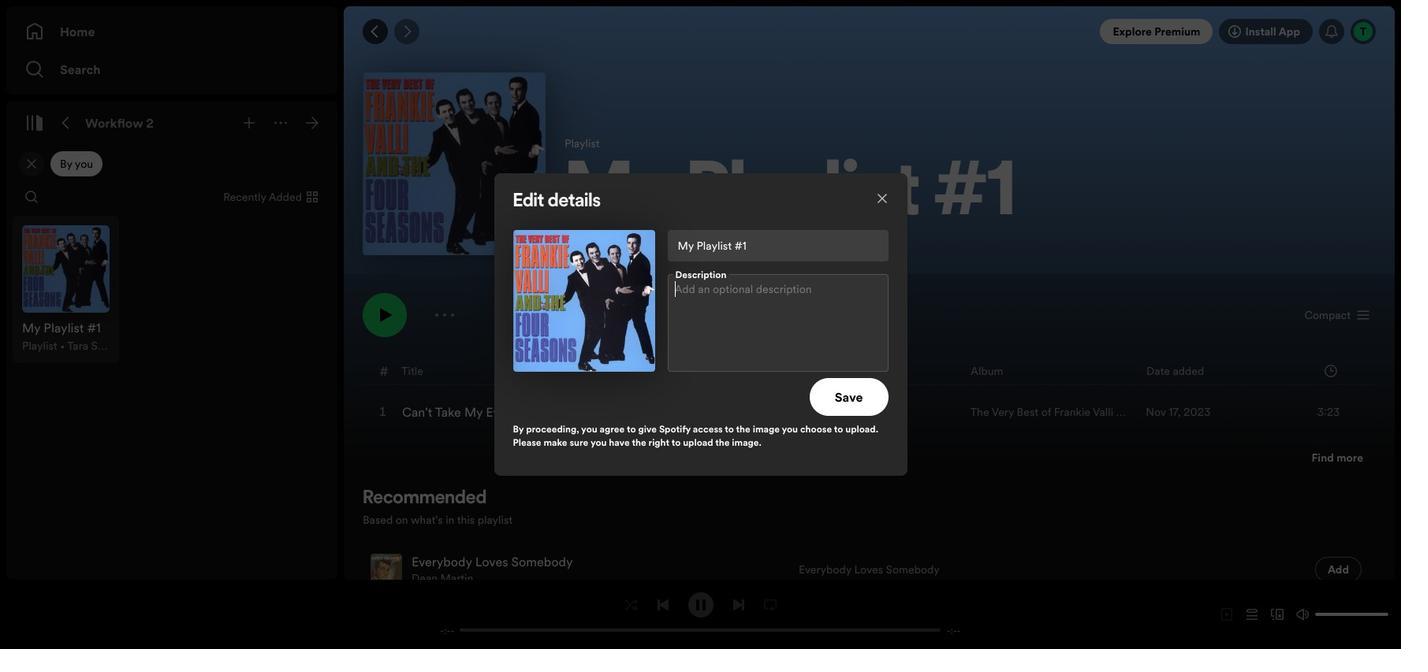 Task type: describe. For each thing, give the bounding box(es) containing it.
2
[[146, 114, 154, 132]]

make
[[544, 436, 568, 450]]

give
[[638, 423, 657, 436]]

cell for recommended
[[1059, 549, 1255, 592]]

1 :- from the left
[[444, 624, 451, 638]]

install app link
[[1220, 19, 1313, 44]]

added
[[1173, 363, 1204, 379]]

my playlist #1 image inside edit details dialog
[[513, 230, 655, 372]]

everybody loves somebody cell
[[371, 549, 786, 592]]

by for by you
[[60, 156, 72, 172]]

17,
[[1169, 405, 1181, 420]]

•
[[60, 338, 65, 354]]

recently
[[223, 189, 266, 205]]

spotify
[[659, 423, 691, 436]]

playlist
[[478, 513, 513, 528]]

pause image
[[694, 599, 707, 612]]

workflow
[[85, 114, 143, 132]]

image.
[[732, 436, 762, 450]]

1 horizontal spatial everybody loves somebody link
[[799, 562, 940, 578]]

agree
[[600, 423, 625, 436]]

,
[[669, 240, 672, 256]]

album
[[971, 363, 1004, 379]]

to right access
[[725, 423, 734, 436]]

recommended
[[363, 490, 487, 509]]

main element
[[6, 6, 338, 580]]

app
[[1279, 24, 1301, 39]]

what's
[[411, 513, 443, 528]]

dean martin link
[[412, 571, 474, 587]]

nov
[[1146, 405, 1166, 420]]

playlist •
[[22, 338, 67, 354]]

find more
[[1312, 450, 1364, 466]]

2 -:-- from the left
[[947, 624, 961, 638]]

please
[[513, 436, 542, 450]]

my playlist #1 button
[[565, 158, 1376, 233]]

choose
[[544, 319, 588, 337]]

martin
[[441, 571, 474, 587]]

home link
[[25, 16, 319, 47]]

tara schultz
[[565, 240, 627, 256]]

edit details
[[513, 192, 601, 211]]

t
[[1360, 24, 1367, 39]]

on
[[396, 513, 408, 528]]

search in your library image
[[25, 191, 38, 203]]

to left give
[[627, 423, 636, 436]]

previous image
[[657, 599, 669, 612]]

# column header
[[380, 357, 389, 385]]

photo
[[591, 319, 624, 337]]

2 - from the left
[[451, 624, 455, 638]]

based
[[363, 513, 393, 528]]

everybody loves somebody dean martin
[[412, 554, 573, 587]]

1 horizontal spatial the
[[716, 436, 730, 450]]

top bar and user menu element
[[344, 6, 1395, 57]]

choose photo button
[[513, 230, 655, 372]]

by you
[[60, 156, 93, 172]]

you left agree
[[581, 423, 598, 436]]

tara schultz link
[[565, 240, 627, 256]]

1 - from the left
[[440, 624, 444, 638]]

everybody for everybody loves somebody
[[799, 562, 852, 578]]

description
[[676, 268, 727, 281]]

Add a name text field
[[668, 230, 888, 262]]

to right choose
[[834, 423, 843, 436]]

#
[[380, 362, 389, 380]]

go back image
[[369, 25, 382, 38]]

search
[[60, 61, 101, 78]]

2 horizontal spatial cell
[[1267, 549, 1362, 592]]

premium
[[1155, 24, 1201, 39]]

you right image
[[782, 423, 798, 436]]

#1
[[934, 158, 1017, 233]]

playlist for •
[[22, 338, 57, 354]]

loves for everybody loves somebody
[[855, 562, 883, 578]]

1 vertical spatial playlist
[[686, 158, 921, 233]]

song
[[645, 240, 669, 256]]

workflow 2
[[85, 114, 154, 132]]

tara
[[565, 240, 587, 256]]

in
[[446, 513, 455, 528]]

date added
[[1147, 363, 1204, 379]]

can't take my eyes off you
[[402, 404, 555, 421]]



Task type: vqa. For each thing, say whether or not it's contained in the screenshot.
Sign
no



Task type: locate. For each thing, give the bounding box(es) containing it.
my playlist #1 grid
[[345, 356, 1394, 425]]

what's new image
[[1326, 25, 1338, 38]]

0 vertical spatial my
[[565, 158, 672, 233]]

Add an optional description text field
[[668, 274, 888, 372]]

1 -:-- from the left
[[440, 624, 455, 638]]

1 horizontal spatial somebody
[[886, 562, 940, 578]]

date
[[1147, 363, 1170, 379]]

home
[[60, 23, 95, 40]]

by inside by proceeding, you agree to give spotify access to the image you choose to upload. please make sure you have the right to upload the image.
[[513, 423, 524, 436]]

playlist for my
[[565, 136, 600, 151]]

find more button
[[1312, 450, 1364, 466]]

go forward image
[[401, 25, 413, 38]]

by
[[60, 156, 72, 172], [513, 423, 524, 436]]

1 horizontal spatial by
[[513, 423, 524, 436]]

eyes
[[486, 404, 512, 421]]

0 horizontal spatial :-
[[444, 624, 451, 638]]

0 vertical spatial by
[[60, 156, 72, 172]]

enable shuffle image
[[625, 599, 638, 612]]

cell for #
[[741, 400, 958, 425]]

edit details dialog
[[494, 174, 907, 476]]

upload.
[[846, 423, 879, 436]]

explore
[[1113, 24, 1152, 39]]

0 horizontal spatial the
[[632, 436, 646, 450]]

explore premium button
[[1101, 19, 1213, 44]]

to right the right
[[672, 436, 681, 450]]

upload
[[683, 436, 713, 450]]

0 horizontal spatial playlist
[[22, 338, 57, 354]]

row
[[13, 216, 119, 363]]

1 horizontal spatial -:--
[[947, 624, 961, 638]]

the left 'image.'
[[716, 436, 730, 450]]

4 - from the left
[[957, 624, 961, 638]]

everybody loves somebody
[[799, 562, 940, 578]]

my inside my playlist #1 grid
[[464, 404, 483, 421]]

choose photo
[[544, 319, 624, 337]]

by for by proceeding, you agree to give spotify access to the image you choose to upload. please make sure you have the right to upload the image.
[[513, 423, 524, 436]]

duration element
[[1325, 365, 1338, 377]]

choose
[[800, 423, 832, 436]]

everybody loves somebody link inside cell
[[412, 554, 573, 571]]

proceeding,
[[526, 423, 579, 436]]

the
[[736, 423, 751, 436], [632, 436, 646, 450], [716, 436, 730, 450]]

my playlist #1 image
[[363, 73, 546, 256], [513, 230, 655, 372]]

sure
[[570, 436, 589, 450]]

dean
[[412, 571, 438, 587]]

-:--
[[440, 624, 455, 638], [947, 624, 961, 638]]

can't take my eyes off you link
[[402, 404, 555, 421]]

-
[[440, 624, 444, 638], [451, 624, 455, 638], [947, 624, 951, 638], [957, 624, 961, 638]]

2 vertical spatial playlist
[[22, 338, 57, 354]]

install
[[1246, 24, 1277, 39]]

0 horizontal spatial -:--
[[440, 624, 455, 638]]

1 horizontal spatial playlist
[[565, 136, 600, 151]]

off
[[515, 404, 531, 421]]

cell inside my playlist #1 grid
[[741, 400, 958, 425]]

volume high image
[[1297, 609, 1309, 622]]

# row
[[364, 357, 1376, 386]]

take
[[435, 404, 461, 421]]

row containing playlist
[[13, 216, 119, 363]]

disable repeat image
[[764, 599, 776, 612]]

everybody inside everybody loves somebody dean martin
[[412, 554, 472, 571]]

1 vertical spatial my
[[464, 404, 483, 421]]

0 vertical spatial playlist
[[565, 136, 600, 151]]

install app
[[1246, 24, 1301, 39]]

2 :- from the left
[[951, 624, 957, 638]]

somebody
[[512, 554, 573, 571], [886, 562, 940, 578]]

3:23
[[1318, 405, 1340, 420]]

1 horizontal spatial loves
[[855, 562, 883, 578]]

1 horizontal spatial cell
[[1059, 549, 1255, 592]]

by proceeding, you agree to give spotify access to the image you choose to upload. please make sure you have the right to upload the image.
[[513, 423, 879, 450]]

loves for everybody loves somebody dean martin
[[475, 554, 508, 571]]

3
[[675, 240, 682, 256]]

1 horizontal spatial my
[[565, 158, 672, 233]]

you
[[534, 404, 555, 421]]

1 song , 3 min 23 sec
[[639, 240, 739, 256]]

by inside by you checkbox
[[60, 156, 72, 172]]

workflow 2 button
[[82, 110, 157, 136]]

my up "schultz"
[[565, 158, 672, 233]]

artist
[[741, 363, 768, 379]]

0 horizontal spatial loves
[[475, 554, 508, 571]]

more
[[1337, 450, 1364, 466]]

everybody for everybody loves somebody dean martin
[[412, 554, 472, 571]]

playlist inside the main element
[[22, 338, 57, 354]]

Recently Added, Grid view field
[[211, 185, 328, 210]]

by right clear filters 'image'
[[60, 156, 72, 172]]

1
[[639, 240, 643, 256]]

none search field inside the main element
[[19, 185, 44, 210]]

0 horizontal spatial my
[[464, 404, 483, 421]]

loves inside everybody loves somebody dean martin
[[475, 554, 508, 571]]

t button
[[1351, 19, 1376, 44]]

Disable repeat checkbox
[[758, 593, 783, 618]]

By you checkbox
[[50, 151, 103, 177]]

you right the sure
[[591, 436, 607, 450]]

0 horizontal spatial cell
[[741, 400, 958, 425]]

save button
[[810, 379, 888, 416]]

recently added
[[223, 189, 302, 205]]

my right take
[[464, 404, 483, 421]]

right
[[649, 436, 670, 450]]

find
[[1312, 450, 1334, 466]]

0 horizontal spatial by
[[60, 156, 72, 172]]

can't
[[402, 404, 432, 421]]

you inside by you checkbox
[[75, 156, 93, 172]]

details
[[548, 192, 601, 211]]

cell
[[741, 400, 958, 425], [1059, 549, 1255, 592], [1267, 549, 1362, 592]]

everybody
[[412, 554, 472, 571], [799, 562, 852, 578]]

row inside the main element
[[13, 216, 119, 363]]

next image
[[732, 599, 745, 612]]

2023
[[1184, 405, 1211, 420]]

min
[[685, 240, 703, 256]]

recommended based on what's in this playlist
[[363, 490, 513, 528]]

somebody for everybody loves somebody dean martin
[[512, 554, 573, 571]]

to
[[627, 423, 636, 436], [725, 423, 734, 436], [834, 423, 843, 436], [672, 436, 681, 450]]

0 horizontal spatial everybody
[[412, 554, 472, 571]]

image
[[753, 423, 780, 436]]

clear filters image
[[25, 158, 38, 170]]

2 horizontal spatial playlist
[[686, 158, 921, 233]]

you down 'workflow'
[[75, 156, 93, 172]]

None search field
[[19, 185, 44, 210]]

player controls element
[[423, 593, 979, 638]]

sec
[[722, 240, 739, 256]]

3 - from the left
[[947, 624, 951, 638]]

1 horizontal spatial :-
[[951, 624, 957, 638]]

close image
[[876, 192, 888, 205]]

the left image
[[736, 423, 751, 436]]

everybody loves somebody link
[[412, 554, 573, 571], [799, 562, 940, 578]]

edit
[[513, 192, 544, 211]]

have
[[609, 436, 630, 450]]

1 horizontal spatial everybody
[[799, 562, 852, 578]]

somebody for everybody loves somebody
[[886, 562, 940, 578]]

schultz
[[589, 240, 627, 256]]

search link
[[25, 54, 319, 85]]

save
[[835, 389, 863, 406]]

the right have on the bottom of the page
[[632, 436, 646, 450]]

0 horizontal spatial everybody loves somebody link
[[412, 554, 573, 571]]

23
[[706, 240, 719, 256]]

you
[[75, 156, 93, 172], [581, 423, 598, 436], [782, 423, 798, 436], [591, 436, 607, 450]]

this
[[457, 513, 475, 528]]

added
[[269, 189, 302, 205]]

somebody inside everybody loves somebody dean martin
[[512, 554, 573, 571]]

duration image
[[1325, 365, 1338, 377]]

nov 17, 2023
[[1146, 405, 1211, 420]]

explore premium
[[1113, 24, 1201, 39]]

my inside playlist my playlist #1
[[565, 158, 672, 233]]

playlist my playlist #1
[[565, 136, 1017, 233]]

2 horizontal spatial the
[[736, 423, 751, 436]]

by down off
[[513, 423, 524, 436]]

0 horizontal spatial somebody
[[512, 554, 573, 571]]

title
[[401, 363, 423, 379]]

1 vertical spatial by
[[513, 423, 524, 436]]

loves
[[475, 554, 508, 571], [855, 562, 883, 578]]

access
[[693, 423, 723, 436]]



